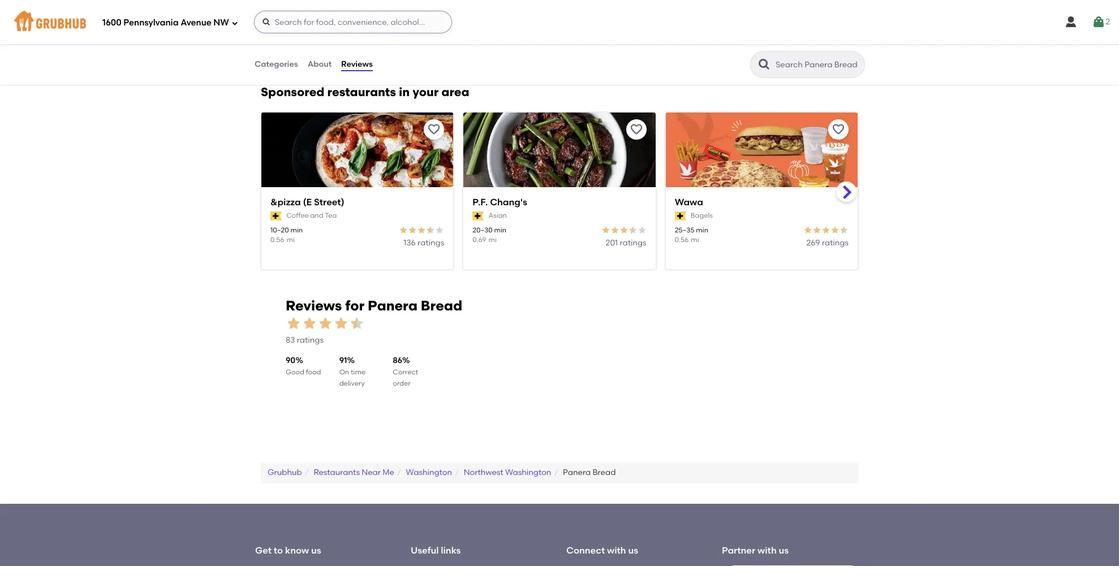 Task type: describe. For each thing, give the bounding box(es) containing it.
connect with us
[[566, 545, 638, 556]]

advice,
[[443, 41, 471, 51]]

1 horizontal spatial a
[[657, 64, 662, 74]]

save this restaurant button for chang's
[[626, 119, 646, 140]]

(e
[[303, 197, 312, 208]]

about
[[308, 59, 332, 69]]

25–35
[[675, 226, 694, 234]]

0 vertical spatial may
[[541, 41, 558, 51]]

ratings for wawa
[[822, 238, 849, 248]]

information.
[[395, 23, 442, 33]]

86 correct order
[[393, 356, 418, 388]]

1 horizontal spatial is
[[635, 64, 641, 74]]

useful
[[411, 545, 439, 556]]

into
[[500, 53, 515, 62]]

201
[[606, 238, 618, 248]]

1600 pennsylvania avenue nw
[[102, 17, 229, 28]]

of
[[375, 53, 382, 62]]

2 button
[[1092, 12, 1110, 32]]

3 save this restaurant button from the left
[[828, 119, 849, 140]]

p.f. chang's
[[473, 197, 527, 208]]

1 us from the left
[[311, 545, 321, 556]]

mi inside 25–35 min 0.56 mi
[[691, 236, 699, 244]]

&pizza (e street) logo image
[[261, 112, 453, 207]]

including
[[642, 53, 678, 62]]

1600
[[102, 17, 121, 28]]

restaurant.
[[308, 53, 350, 62]]

area
[[441, 85, 469, 99]]

vary.
[[560, 41, 578, 51]]

northwest washington link
[[464, 468, 551, 478]]

ratings right 83
[[297, 335, 324, 345]]

25–35 min 0.56 mi
[[675, 226, 708, 244]]

0.56 for &pizza (e street)
[[270, 236, 284, 244]]

customization
[[312, 64, 368, 74]]

used
[[345, 41, 363, 51]]

categories button
[[254, 44, 299, 85]]

wawa link
[[675, 196, 849, 209]]

20–30
[[473, 226, 492, 234]]

allergens,
[[603, 53, 640, 62]]

90 good food
[[286, 356, 321, 376]]

p.f. chang's link
[[473, 196, 646, 209]]

nw
[[213, 17, 229, 28]]

me
[[383, 468, 394, 478]]

136
[[404, 238, 416, 248]]

tree
[[759, 53, 775, 62]]

sponsored
[[261, 85, 324, 99]]

our
[[384, 53, 397, 62]]

20–30 min 0.69 mi
[[473, 226, 506, 244]]

nutritional inside 2000 calories a day is used for general nutrition advice, but calorie needs may vary. additional nutritional information available upon request. please contact the restaurant. many of our products contain or come into contact with common allergens, including wheat, peanuts, soy, tree nuts, milk, eggs, fish and shellfish. customization may impact allergens and nutrition in your order. our delivery charge is not a tip or gratuity provided to the driver
[[622, 41, 661, 51]]

2000
[[261, 41, 280, 51]]

subscription pass image
[[270, 212, 282, 221]]

delivery inside 2000 calories a day is used for general nutrition advice, but calorie needs may vary. additional nutritional information available upon request. please contact the restaurant. many of our products contain or come into contact with common allergens, including wheat, peanuts, soy, tree nuts, milk, eggs, fish and shellfish. customization may impact allergens and nutrition in your order. our delivery charge is not a tip or gratuity provided to the driver
[[574, 64, 604, 74]]

1 horizontal spatial svg image
[[1064, 15, 1078, 29]]

0 horizontal spatial for
[[345, 298, 364, 314]]

delivery inside the 91 on time delivery
[[339, 380, 365, 388]]

p.f. chang's  logo image
[[464, 112, 656, 207]]

please
[[801, 41, 826, 51]]

products
[[399, 53, 433, 62]]

10–20
[[270, 226, 289, 234]]

p.f.
[[473, 197, 488, 208]]

min for (e
[[290, 226, 303, 234]]

your inside 2000 calories a day is used for general nutrition advice, but calorie needs may vary. additional nutritional information available upon request. please contact the restaurant. many of our products contain or come into contact with common allergens, including wheat, peanuts, soy, tree nuts, milk, eggs, fish and shellfish. customization may impact allergens and nutrition in your order. our delivery charge is not a tip or gratuity provided to the driver
[[515, 64, 532, 74]]

good
[[286, 368, 304, 376]]

general
[[378, 41, 407, 51]]

washington link
[[406, 468, 452, 478]]

in inside 2000 calories a day is used for general nutrition advice, but calorie needs may vary. additional nutritional information available upon request. please contact the restaurant. many of our products contain or come into contact with common allergens, including wheat, peanuts, soy, tree nuts, milk, eggs, fish and shellfish. customization may impact allergens and nutrition in your order. our delivery charge is not a tip or gratuity provided to the driver
[[506, 64, 513, 74]]

avenue
[[181, 17, 211, 28]]

common
[[567, 53, 601, 62]]

reviews for reviews for panera bread
[[286, 298, 342, 314]]

save this restaurant button for (e
[[424, 119, 444, 140]]

1 washington from the left
[[406, 468, 452, 478]]

wheat,
[[679, 53, 706, 62]]

0 horizontal spatial bread
[[421, 298, 462, 314]]

bagels
[[691, 212, 713, 220]]

ratings for &pizza (e street)
[[418, 238, 444, 248]]

calories
[[282, 41, 312, 51]]

gratuity
[[686, 64, 716, 74]]

269
[[807, 238, 820, 248]]

provided
[[718, 64, 752, 74]]

with for partner with us
[[758, 545, 777, 556]]

calorie
[[488, 41, 514, 51]]

0 horizontal spatial a
[[314, 41, 319, 51]]

and up the used
[[350, 23, 365, 33]]

know
[[285, 545, 309, 556]]

90
[[286, 356, 295, 366]]

order
[[393, 380, 411, 388]]

1 vertical spatial in
[[399, 85, 410, 99]]

coffee
[[286, 212, 309, 220]]

on
[[339, 368, 349, 376]]

&pizza (e street) link
[[270, 196, 444, 209]]

0.56 for wawa
[[675, 236, 689, 244]]

1 vertical spatial to
[[274, 545, 283, 556]]

wawa
[[675, 197, 703, 208]]

2
[[1106, 17, 1110, 27]]

reviews button
[[341, 44, 373, 85]]

136 ratings
[[404, 238, 444, 248]]

269 ratings
[[807, 238, 849, 248]]

subscription pass image for wawa
[[675, 212, 686, 221]]

0 horizontal spatial the
[[293, 53, 306, 62]]

86
[[393, 356, 402, 366]]

partner with us
[[722, 545, 789, 556]]

upon
[[747, 41, 766, 51]]

&pizza (e street)
[[270, 197, 344, 208]]

nuts,
[[777, 53, 795, 62]]

save this restaurant image for wawa
[[832, 123, 845, 136]]

asian
[[489, 212, 507, 220]]

view nutritional advice and allergy information.
[[261, 23, 442, 33]]

contain
[[435, 53, 464, 62]]

0.69
[[473, 236, 486, 244]]

restaurants near me
[[314, 468, 394, 478]]

additional
[[580, 41, 620, 51]]

links
[[441, 545, 461, 556]]

near
[[362, 468, 381, 478]]

to inside 2000 calories a day is used for general nutrition advice, but calorie needs may vary. additional nutritional information available upon request. please contact the restaurant. many of our products contain or come into contact with common allergens, including wheat, peanuts, soy, tree nuts, milk, eggs, fish and shellfish. customization may impact allergens and nutrition in your order. our delivery charge is not a tip or gratuity provided to the driver
[[754, 64, 762, 74]]

chang's
[[490, 197, 527, 208]]



Task type: vqa. For each thing, say whether or not it's contained in the screenshot.
bottommost Panera
yes



Task type: locate. For each thing, give the bounding box(es) containing it.
1 mi from the left
[[287, 236, 295, 244]]

1 horizontal spatial in
[[506, 64, 513, 74]]

ratings right 201
[[620, 238, 646, 248]]

svg image inside 2 button
[[1092, 15, 1106, 29]]

1 horizontal spatial with
[[607, 545, 626, 556]]

0 horizontal spatial svg image
[[262, 18, 271, 27]]

with right partner
[[758, 545, 777, 556]]

grubhub link
[[268, 468, 302, 478]]

us right connect
[[628, 545, 638, 556]]

save this restaurant image
[[427, 123, 441, 136]]

1 horizontal spatial for
[[365, 41, 376, 51]]

1 horizontal spatial us
[[628, 545, 638, 556]]

contact down 2000
[[261, 53, 291, 62]]

in down into
[[506, 64, 513, 74]]

83
[[286, 335, 295, 345]]

order.
[[534, 64, 556, 74]]

svg image left 2 button in the right of the page
[[1064, 15, 1078, 29]]

1 vertical spatial your
[[413, 85, 439, 99]]

1 vertical spatial for
[[345, 298, 364, 314]]

save this restaurant image
[[629, 123, 643, 136], [832, 123, 845, 136]]

for up of at the top left of page
[[365, 41, 376, 51]]

reviews
[[341, 59, 373, 69], [286, 298, 342, 314]]

0 horizontal spatial 0.56
[[270, 236, 284, 244]]

0 vertical spatial bread
[[421, 298, 462, 314]]

1 min from the left
[[290, 226, 303, 234]]

0 horizontal spatial your
[[413, 85, 439, 99]]

grubhub
[[268, 468, 302, 478]]

the
[[293, 53, 306, 62], [764, 64, 777, 74]]

min inside 10–20 min 0.56 mi
[[290, 226, 303, 234]]

reviews inside button
[[341, 59, 373, 69]]

is right day
[[337, 41, 343, 51]]

to
[[754, 64, 762, 74], [274, 545, 283, 556]]

0 vertical spatial to
[[754, 64, 762, 74]]

in down impact
[[399, 85, 410, 99]]

mi for p.f.
[[488, 236, 497, 244]]

contact down needs
[[516, 53, 547, 62]]

2 0.56 from the left
[[675, 236, 689, 244]]

us right partner
[[779, 545, 789, 556]]

min down bagels
[[696, 226, 708, 234]]

91 on time delivery
[[339, 356, 366, 388]]

sponsored restaurants in your area
[[261, 85, 469, 99]]

0 horizontal spatial save this restaurant button
[[424, 119, 444, 140]]

mi right 0.69
[[488, 236, 497, 244]]

northwest
[[464, 468, 503, 478]]

and
[[350, 23, 365, 33], [261, 64, 276, 74], [455, 64, 470, 74], [310, 212, 323, 220]]

3 min from the left
[[696, 226, 708, 234]]

0 horizontal spatial to
[[274, 545, 283, 556]]

us for connect with us
[[628, 545, 638, 556]]

min inside 20–30 min 0.69 mi
[[494, 226, 506, 234]]

soy,
[[743, 53, 757, 62]]

and left tea
[[310, 212, 323, 220]]

1 horizontal spatial panera
[[563, 468, 591, 478]]

0 vertical spatial your
[[515, 64, 532, 74]]

panera bread link
[[563, 468, 616, 478]]

the down calories
[[293, 53, 306, 62]]

view
[[261, 23, 279, 33]]

0 vertical spatial nutrition
[[409, 41, 441, 51]]

2 horizontal spatial save this restaurant button
[[828, 119, 849, 140]]

min inside 25–35 min 0.56 mi
[[696, 226, 708, 234]]

1 0.56 from the left
[[270, 236, 284, 244]]

2 us from the left
[[628, 545, 638, 556]]

0 vertical spatial is
[[337, 41, 343, 51]]

0 horizontal spatial may
[[370, 64, 387, 74]]

1 horizontal spatial 0.56
[[675, 236, 689, 244]]

2 horizontal spatial min
[[696, 226, 708, 234]]

mi inside 10–20 min 0.56 mi
[[287, 236, 295, 244]]

your down the allergens
[[413, 85, 439, 99]]

panera
[[368, 298, 417, 314], [563, 468, 591, 478]]

0 horizontal spatial min
[[290, 226, 303, 234]]

with for connect with us
[[607, 545, 626, 556]]

0 horizontal spatial nutritional
[[281, 23, 320, 33]]

street)
[[314, 197, 344, 208]]

for inside 2000 calories a day is used for general nutrition advice, but calorie needs may vary. additional nutritional information available upon request. please contact the restaurant. many of our products contain or come into contact with common allergens, including wheat, peanuts, soy, tree nuts, milk, eggs, fish and shellfish. customization may impact allergens and nutrition in your order. our delivery charge is not a tip or gratuity provided to the driver
[[365, 41, 376, 51]]

1 horizontal spatial or
[[676, 64, 684, 74]]

to down soy, on the right of the page
[[754, 64, 762, 74]]

0 horizontal spatial save this restaurant image
[[629, 123, 643, 136]]

1 horizontal spatial svg image
[[1092, 15, 1106, 29]]

2 horizontal spatial with
[[758, 545, 777, 556]]

with
[[549, 53, 565, 62], [607, 545, 626, 556], [758, 545, 777, 556]]

2 save this restaurant image from the left
[[832, 123, 845, 136]]

1 vertical spatial panera
[[563, 468, 591, 478]]

1 save this restaurant image from the left
[[629, 123, 643, 136]]

may
[[541, 41, 558, 51], [370, 64, 387, 74]]

time
[[351, 368, 366, 376]]

ratings right 269
[[822, 238, 849, 248]]

day
[[321, 41, 335, 51]]

0 vertical spatial a
[[314, 41, 319, 51]]

&pizza
[[270, 197, 301, 208]]

0 vertical spatial delivery
[[574, 64, 604, 74]]

mi for &pizza
[[287, 236, 295, 244]]

0 horizontal spatial mi
[[287, 236, 295, 244]]

0.56 inside 25–35 min 0.56 mi
[[675, 236, 689, 244]]

ratings for p.f. chang's
[[620, 238, 646, 248]]

2 min from the left
[[494, 226, 506, 234]]

svg image
[[1092, 15, 1106, 29], [231, 20, 238, 26]]

1 horizontal spatial subscription pass image
[[675, 212, 686, 221]]

us right "know"
[[311, 545, 321, 556]]

1 vertical spatial nutritional
[[622, 41, 661, 51]]

3 us from the left
[[779, 545, 789, 556]]

subscription pass image up 25–35
[[675, 212, 686, 221]]

min for chang's
[[494, 226, 506, 234]]

a left day
[[314, 41, 319, 51]]

0 vertical spatial or
[[466, 53, 474, 62]]

svg image
[[1064, 15, 1078, 29], [262, 18, 271, 27]]

search icon image
[[758, 58, 771, 71]]

subscription pass image
[[473, 212, 484, 221], [675, 212, 686, 221]]

or
[[466, 53, 474, 62], [676, 64, 684, 74]]

2 contact from the left
[[516, 53, 547, 62]]

1 vertical spatial reviews
[[286, 298, 342, 314]]

or down but
[[466, 53, 474, 62]]

washington
[[406, 468, 452, 478], [505, 468, 551, 478]]

star icon image
[[399, 226, 408, 235], [408, 226, 417, 235], [417, 226, 426, 235], [426, 226, 435, 235], [426, 226, 435, 235], [435, 226, 444, 235], [601, 226, 610, 235], [610, 226, 619, 235], [619, 226, 628, 235], [628, 226, 637, 235], [628, 226, 637, 235], [637, 226, 646, 235], [803, 226, 812, 235], [812, 226, 821, 235], [821, 226, 830, 235], [830, 226, 840, 235], [840, 226, 849, 235], [840, 226, 849, 235], [286, 315, 302, 331], [302, 315, 317, 331], [317, 315, 333, 331], [333, 315, 349, 331], [349, 315, 365, 331], [349, 315, 365, 331]]

washington right me
[[406, 468, 452, 478]]

with inside 2000 calories a day is used for general nutrition advice, but calorie needs may vary. additional nutritional information available upon request. please contact the restaurant. many of our products contain or come into contact with common allergens, including wheat, peanuts, soy, tree nuts, milk, eggs, fish and shellfish. customization may impact allergens and nutrition in your order. our delivery charge is not a tip or gratuity provided to the driver
[[549, 53, 565, 62]]

ratings right 136
[[418, 238, 444, 248]]

tip
[[664, 64, 675, 74]]

nutritional up calories
[[281, 23, 320, 33]]

reviews for panera bread
[[286, 298, 462, 314]]

useful links
[[411, 545, 461, 556]]

1 horizontal spatial mi
[[488, 236, 497, 244]]

is
[[337, 41, 343, 51], [635, 64, 641, 74]]

0 horizontal spatial or
[[466, 53, 474, 62]]

min
[[290, 226, 303, 234], [494, 226, 506, 234], [696, 226, 708, 234]]

for up 91
[[345, 298, 364, 314]]

coffee and tea
[[286, 212, 337, 220]]

and down 2000
[[261, 64, 276, 74]]

1 horizontal spatial save this restaurant image
[[832, 123, 845, 136]]

subscription pass image for p.f. chang's
[[473, 212, 484, 221]]

food
[[306, 368, 321, 376]]

nutrition down come
[[472, 64, 504, 74]]

mi down the 10–20
[[287, 236, 295, 244]]

pennsylvania
[[124, 17, 179, 28]]

2 mi from the left
[[488, 236, 497, 244]]

0.56 down 25–35
[[675, 236, 689, 244]]

1 vertical spatial a
[[657, 64, 662, 74]]

get to know us
[[255, 545, 321, 556]]

10–20 min 0.56 mi
[[270, 226, 303, 244]]

washington right the northwest
[[505, 468, 551, 478]]

1 vertical spatial the
[[764, 64, 777, 74]]

0 horizontal spatial washington
[[406, 468, 452, 478]]

0 horizontal spatial us
[[311, 545, 321, 556]]

0 vertical spatial nutritional
[[281, 23, 320, 33]]

get
[[255, 545, 272, 556]]

1 horizontal spatial min
[[494, 226, 506, 234]]

0 horizontal spatial subscription pass image
[[473, 212, 484, 221]]

0.56 down the 10–20
[[270, 236, 284, 244]]

allergens
[[418, 64, 453, 74]]

2 subscription pass image from the left
[[675, 212, 686, 221]]

eggs,
[[816, 53, 837, 62]]

contact
[[261, 53, 291, 62], [516, 53, 547, 62]]

1 horizontal spatial the
[[764, 64, 777, 74]]

2 horizontal spatial us
[[779, 545, 789, 556]]

1 vertical spatial may
[[370, 64, 387, 74]]

1 horizontal spatial save this restaurant button
[[626, 119, 646, 140]]

0 horizontal spatial contact
[[261, 53, 291, 62]]

1 vertical spatial bread
[[593, 468, 616, 478]]

1 vertical spatial nutrition
[[472, 64, 504, 74]]

northwest washington
[[464, 468, 551, 478]]

tea
[[325, 212, 337, 220]]

panera bread
[[563, 468, 616, 478]]

1 horizontal spatial nutrition
[[472, 64, 504, 74]]

us for partner with us
[[779, 545, 789, 556]]

1 horizontal spatial may
[[541, 41, 558, 51]]

peanuts,
[[708, 53, 741, 62]]

2 save this restaurant button from the left
[[626, 119, 646, 140]]

1 vertical spatial delivery
[[339, 380, 365, 388]]

save this restaurant image for p.f. chang's
[[629, 123, 643, 136]]

available
[[709, 41, 745, 51]]

2 horizontal spatial mi
[[691, 236, 699, 244]]

1 horizontal spatial nutritional
[[622, 41, 661, 51]]

0 horizontal spatial with
[[549, 53, 565, 62]]

in
[[506, 64, 513, 74], [399, 85, 410, 99]]

1 horizontal spatial to
[[754, 64, 762, 74]]

0 horizontal spatial svg image
[[231, 20, 238, 26]]

mi inside 20–30 min 0.69 mi
[[488, 236, 497, 244]]

ratings
[[418, 238, 444, 248], [620, 238, 646, 248], [822, 238, 849, 248], [297, 335, 324, 345]]

with up the "our"
[[549, 53, 565, 62]]

delivery
[[574, 64, 604, 74], [339, 380, 365, 388]]

svg image up 2000
[[262, 18, 271, 27]]

not
[[643, 64, 655, 74]]

request.
[[768, 41, 799, 51]]

1 subscription pass image from the left
[[473, 212, 484, 221]]

delivery down time
[[339, 380, 365, 388]]

nutrition up products
[[409, 41, 441, 51]]

and down "contain"
[[455, 64, 470, 74]]

0 vertical spatial in
[[506, 64, 513, 74]]

1 vertical spatial or
[[676, 64, 684, 74]]

reviews down the used
[[341, 59, 373, 69]]

needs
[[516, 41, 539, 51]]

0 horizontal spatial panera
[[368, 298, 417, 314]]

milk,
[[797, 53, 815, 62]]

1 horizontal spatial delivery
[[574, 64, 604, 74]]

0 horizontal spatial is
[[337, 41, 343, 51]]

wawa logo image
[[666, 112, 858, 207]]

1 horizontal spatial contact
[[516, 53, 547, 62]]

with right connect
[[607, 545, 626, 556]]

us
[[311, 545, 321, 556], [628, 545, 638, 556], [779, 545, 789, 556]]

1 save this restaurant button from the left
[[424, 119, 444, 140]]

nutritional up including
[[622, 41, 661, 51]]

allergy
[[367, 23, 393, 33]]

0.56 inside 10–20 min 0.56 mi
[[270, 236, 284, 244]]

driver
[[778, 64, 800, 74]]

Search Panera Bread search field
[[775, 59, 861, 70]]

information
[[663, 41, 707, 51]]

reviews for reviews
[[341, 59, 373, 69]]

min down asian
[[494, 226, 506, 234]]

0 horizontal spatial in
[[399, 85, 410, 99]]

categories
[[255, 59, 298, 69]]

the down tree
[[764, 64, 777, 74]]

1 horizontal spatial bread
[[593, 468, 616, 478]]

1 contact from the left
[[261, 53, 291, 62]]

0 horizontal spatial nutrition
[[409, 41, 441, 51]]

delivery down common
[[574, 64, 604, 74]]

or right tip
[[676, 64, 684, 74]]

your left order. on the left top
[[515, 64, 532, 74]]

0 vertical spatial panera
[[368, 298, 417, 314]]

main navigation navigation
[[0, 0, 1119, 44]]

to right get
[[274, 545, 283, 556]]

1 horizontal spatial washington
[[505, 468, 551, 478]]

nutritional
[[281, 23, 320, 33], [622, 41, 661, 51]]

come
[[476, 53, 498, 62]]

1 horizontal spatial your
[[515, 64, 532, 74]]

a left tip
[[657, 64, 662, 74]]

view link
[[261, 23, 279, 33]]

201 ratings
[[606, 238, 646, 248]]

about button
[[307, 44, 332, 85]]

subscription pass image down the p.f.
[[473, 212, 484, 221]]

many
[[352, 53, 373, 62]]

3 mi from the left
[[691, 236, 699, 244]]

0 vertical spatial reviews
[[341, 59, 373, 69]]

2 washington from the left
[[505, 468, 551, 478]]

is left not
[[635, 64, 641, 74]]

advice
[[322, 23, 348, 33]]

83 ratings
[[286, 335, 324, 345]]

0 vertical spatial the
[[293, 53, 306, 62]]

min down 'coffee'
[[290, 226, 303, 234]]

1 vertical spatial is
[[635, 64, 641, 74]]

reviews up 83 ratings
[[286, 298, 342, 314]]

Search for food, convenience, alcohol... search field
[[254, 11, 452, 33]]

0 vertical spatial for
[[365, 41, 376, 51]]

may down of at the top left of page
[[370, 64, 387, 74]]

0 horizontal spatial delivery
[[339, 380, 365, 388]]

mi down 25–35
[[691, 236, 699, 244]]

may left vary.
[[541, 41, 558, 51]]

bread
[[421, 298, 462, 314], [593, 468, 616, 478]]



